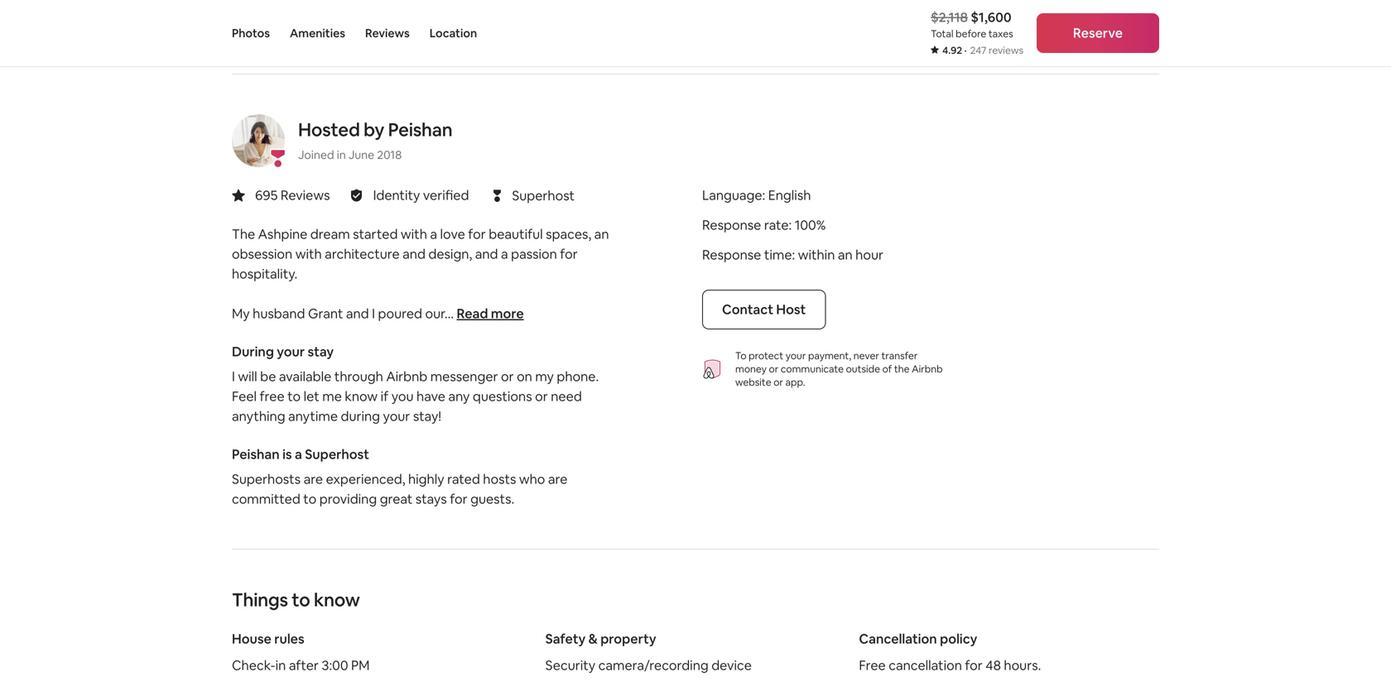 Task type: locate. For each thing, give the bounding box(es) containing it.
1 vertical spatial :
[[789, 216, 792, 233]]

during
[[232, 343, 274, 360]]

camera/recording
[[598, 657, 709, 674]]

airbnb inside to protect your payment, never transfer money or communicate outside of the airbnb website or app.
[[912, 363, 943, 375]]

airbnb right the the
[[912, 363, 943, 375]]

to inside peishan is a superhost superhosts are experienced, highly rated hosts who are committed to providing great stays for guests.
[[303, 490, 316, 507]]

identity
[[373, 187, 420, 204]]

0 vertical spatial :
[[762, 187, 765, 204]]

obsession
[[232, 245, 292, 262]]

0 vertical spatial reviews
[[365, 26, 410, 41]]

2 response from the top
[[702, 246, 761, 263]]

0 vertical spatial superhost
[[512, 187, 575, 204]]

0 vertical spatial in
[[337, 147, 346, 162]]

reviews button
[[365, 0, 410, 66]]

1 horizontal spatial superhost
[[512, 187, 575, 204]]

grant
[[308, 305, 343, 322]]

architecture
[[325, 245, 400, 262]]

a inside peishan is a superhost superhosts are experienced, highly rated hosts who are committed to providing great stays for guests.
[[295, 446, 302, 463]]

with down dream
[[295, 245, 322, 262]]

the
[[894, 363, 910, 375]]

1 response from the top
[[702, 216, 761, 233]]

0 horizontal spatial a
[[295, 446, 302, 463]]

:
[[762, 187, 765, 204], [789, 216, 792, 233], [792, 246, 795, 263]]

$2,118
[[931, 9, 968, 26]]

1 horizontal spatial peishan
[[388, 118, 452, 141]]

ashpine
[[258, 225, 307, 242]]

your up communicate
[[786, 349, 806, 362]]

3:00
[[322, 657, 348, 674]]

during
[[341, 408, 380, 425]]

1 horizontal spatial with
[[401, 225, 427, 242]]

response for response rate
[[702, 216, 761, 233]]

questions
[[473, 388, 532, 405]]

1 vertical spatial superhost
[[305, 446, 369, 463]]

1 horizontal spatial in
[[337, 147, 346, 162]]

response
[[702, 216, 761, 233], [702, 246, 761, 263]]

1 vertical spatial more
[[491, 305, 524, 322]]

for
[[468, 225, 486, 242], [560, 245, 578, 262], [450, 490, 468, 507], [965, 657, 983, 674]]

1 horizontal spatial airbnb
[[912, 363, 943, 375]]

an
[[594, 225, 609, 242], [838, 246, 853, 263]]

an left hour
[[838, 246, 853, 263]]

are up providing
[[304, 471, 323, 488]]

show more button
[[232, 17, 315, 34]]

and right grant
[[346, 305, 369, 322]]

1 horizontal spatial more
[[491, 305, 524, 322]]

are
[[304, 471, 323, 488], [548, 471, 568, 488]]

reviews right 695
[[281, 187, 330, 204]]

a right is
[[295, 446, 302, 463]]

247
[[970, 44, 987, 57]]

1 vertical spatial i
[[232, 368, 235, 385]]

design,
[[428, 245, 472, 262]]

0 horizontal spatial peishan
[[232, 446, 280, 463]]

you
[[391, 388, 414, 405]]

know inside during your stay i will be available through airbnb messenger or on my phone. feel free to let me know if you have any questions or need anything anytime during your stay!
[[345, 388, 378, 405]]

airbnb up you
[[386, 368, 427, 385]]

cancellation
[[859, 630, 937, 647]]

show more
[[232, 17, 302, 34]]

1 vertical spatial response
[[702, 246, 761, 263]]

or left on
[[501, 368, 514, 385]]

1 horizontal spatial are
[[548, 471, 568, 488]]

know up 3:00
[[314, 588, 360, 612]]

during your stay i will be available through airbnb messenger or on my phone. feel free to let me know if you have any questions or need anything anytime during your stay!
[[232, 343, 599, 425]]

peishan is a superhost. learn more about peishan. image
[[232, 114, 285, 167], [232, 114, 285, 167]]

more inside button
[[491, 305, 524, 322]]

0 vertical spatial a
[[430, 225, 437, 242]]

695 reviews
[[255, 187, 330, 204]]

never
[[854, 349, 879, 362]]

0 horizontal spatial superhost
[[305, 446, 369, 463]]

1 vertical spatial know
[[314, 588, 360, 612]]

0 vertical spatial know
[[345, 388, 378, 405]]

1 vertical spatial to
[[303, 490, 316, 507]]

stay!
[[413, 408, 441, 425]]

cancellation
[[889, 657, 962, 674]]

: left the 100%
[[789, 216, 792, 233]]

$1,600
[[971, 9, 1012, 26]]

or down protect at the right bottom
[[769, 363, 779, 375]]

house
[[232, 630, 271, 647]]

i left poured
[[372, 305, 375, 322]]

to up rules
[[292, 588, 310, 612]]

anytime
[[288, 408, 338, 425]]

a
[[430, 225, 437, 242], [501, 245, 508, 262], [295, 446, 302, 463]]

more for read more
[[491, 305, 524, 322]]

100%
[[795, 216, 826, 233]]

for down spaces,
[[560, 245, 578, 262]]

superhost up spaces,
[[512, 187, 575, 204]]

dream
[[310, 225, 350, 242]]

peishan up superhosts
[[232, 446, 280, 463]]

: left english
[[762, 187, 765, 204]]

photos
[[232, 26, 270, 41]]

to
[[735, 349, 746, 362]]

response down language
[[702, 216, 761, 233]]

or left app.
[[774, 376, 783, 389]]

are right who
[[548, 471, 568, 488]]

by
[[364, 118, 384, 141]]

read more
[[457, 305, 524, 322]]

to left providing
[[303, 490, 316, 507]]

0 vertical spatial to
[[287, 388, 301, 405]]

peishan is a superhost superhosts are experienced, highly rated hosts who are committed to providing great stays for guests.
[[232, 446, 568, 507]]

language
[[702, 187, 762, 204]]

peishan
[[388, 118, 452, 141], [232, 446, 280, 463]]

device
[[711, 657, 752, 674]]

your down you
[[383, 408, 410, 425]]

2 horizontal spatial your
[[786, 349, 806, 362]]

4.92 · 247 reviews
[[942, 44, 1023, 57]]

󰀃
[[493, 185, 501, 205]]

and down beautiful
[[475, 245, 498, 262]]

show
[[232, 17, 266, 34]]

0 horizontal spatial are
[[304, 471, 323, 488]]

0 vertical spatial response
[[702, 216, 761, 233]]

and
[[403, 245, 426, 262], [475, 245, 498, 262], [346, 305, 369, 322]]

peishan up 2018
[[388, 118, 452, 141]]

to inside during your stay i will be available through airbnb messenger or on my phone. feel free to let me know if you have any questions or need anything anytime during your stay!
[[287, 388, 301, 405]]

my
[[232, 305, 250, 322]]

will
[[238, 368, 257, 385]]

2 vertical spatial a
[[295, 446, 302, 463]]

1 vertical spatial in
[[275, 657, 286, 674]]

things to know
[[232, 588, 360, 612]]

response down response rate : 100%
[[702, 246, 761, 263]]

host
[[776, 301, 806, 318]]

1 vertical spatial peishan
[[232, 446, 280, 463]]

0 vertical spatial peishan
[[388, 118, 452, 141]]

in
[[337, 147, 346, 162], [275, 657, 286, 674]]

within
[[798, 246, 835, 263]]

1 vertical spatial a
[[501, 245, 508, 262]]

2018
[[377, 147, 402, 162]]

0 horizontal spatial i
[[232, 368, 235, 385]]

: for rate
[[789, 216, 792, 233]]

&
[[588, 630, 598, 647]]

check-
[[232, 657, 275, 674]]

1 are from the left
[[304, 471, 323, 488]]

app.
[[785, 376, 805, 389]]

an right spaces,
[[594, 225, 609, 242]]

rate
[[764, 216, 789, 233]]

superhost up experienced,
[[305, 446, 369, 463]]

to protect your payment, never transfer money or communicate outside of the airbnb website or app.
[[735, 349, 943, 389]]

in left "june"
[[337, 147, 346, 162]]

: left the "within"
[[792, 246, 795, 263]]

0 vertical spatial more
[[269, 17, 302, 34]]

i left will
[[232, 368, 235, 385]]

who
[[519, 471, 545, 488]]

a down beautiful
[[501, 245, 508, 262]]

for down rated
[[450, 490, 468, 507]]

0 vertical spatial i
[[372, 305, 375, 322]]

cancellation policy
[[859, 630, 977, 647]]

0 horizontal spatial reviews
[[281, 187, 330, 204]]

your up available
[[277, 343, 305, 360]]

0 vertical spatial an
[[594, 225, 609, 242]]

things
[[232, 588, 288, 612]]

or down the my
[[535, 388, 548, 405]]

1 horizontal spatial i
[[372, 305, 375, 322]]

started
[[353, 225, 398, 242]]

and left design,
[[403, 245, 426, 262]]

reviews left the "location"
[[365, 26, 410, 41]]

in left after
[[275, 657, 286, 674]]

0 horizontal spatial an
[[594, 225, 609, 242]]

1 horizontal spatial reviews
[[365, 26, 410, 41]]

1 vertical spatial with
[[295, 245, 322, 262]]

check-in after 3:00 pm
[[232, 657, 370, 674]]

0 horizontal spatial airbnb
[[386, 368, 427, 385]]

to left let
[[287, 388, 301, 405]]

airbnb inside during your stay i will be available through airbnb messenger or on my phone. feel free to let me know if you have any questions or need anything anytime during your stay!
[[386, 368, 427, 385]]

phone.
[[557, 368, 599, 385]]

1 vertical spatial an
[[838, 246, 853, 263]]

with right started
[[401, 225, 427, 242]]

free cancellation for 48 hours.
[[859, 657, 1041, 674]]

great
[[380, 490, 413, 507]]

know up during
[[345, 388, 378, 405]]

in inside the "hosted by peishan joined in june 2018"
[[337, 147, 346, 162]]

0 horizontal spatial more
[[269, 17, 302, 34]]

0 horizontal spatial in
[[275, 657, 286, 674]]

a left love
[[430, 225, 437, 242]]

2 vertical spatial :
[[792, 246, 795, 263]]

hour
[[855, 246, 883, 263]]

response time : within an hour
[[702, 246, 883, 263]]



Task type: vqa. For each thing, say whether or not it's contained in the screenshot.
No to the top
no



Task type: describe. For each thing, give the bounding box(es) containing it.
695
[[255, 187, 278, 204]]

stay
[[308, 343, 334, 360]]

verified
[[423, 187, 469, 204]]

more for show more
[[269, 17, 302, 34]]

hosted by peishan joined in june 2018
[[298, 118, 452, 162]]

0 horizontal spatial and
[[346, 305, 369, 322]]

rules
[[274, 630, 304, 647]]

policy
[[940, 630, 977, 647]]

providing
[[319, 490, 377, 507]]

4.92
[[942, 44, 962, 57]]

need
[[551, 388, 582, 405]]

joined
[[298, 147, 334, 162]]

our…
[[425, 305, 454, 322]]

the
[[232, 225, 255, 242]]

peishan inside peishan is a superhost superhosts are experienced, highly rated hosts who are committed to providing great stays for guests.
[[232, 446, 280, 463]]

spaces,
[[546, 225, 591, 242]]

feel
[[232, 388, 257, 405]]

language : english
[[702, 187, 811, 204]]

·
[[964, 44, 967, 57]]

payment,
[[808, 349, 851, 362]]

for right love
[[468, 225, 486, 242]]

0 vertical spatial with
[[401, 225, 427, 242]]

have
[[417, 388, 445, 405]]

contact host
[[722, 301, 806, 318]]

free
[[859, 657, 886, 674]]

protect
[[749, 349, 783, 362]]

2 are from the left
[[548, 471, 568, 488]]

my
[[535, 368, 554, 385]]

1 horizontal spatial an
[[838, 246, 853, 263]]

love
[[440, 225, 465, 242]]

0 horizontal spatial with
[[295, 245, 322, 262]]

taxes
[[989, 27, 1013, 40]]

money
[[735, 363, 767, 375]]

after
[[289, 657, 319, 674]]

communicate
[[781, 363, 844, 375]]

outside
[[846, 363, 880, 375]]

peishan inside the "hosted by peishan joined in june 2018"
[[388, 118, 452, 141]]

rated
[[447, 471, 480, 488]]

be
[[260, 368, 276, 385]]

identity verified
[[373, 187, 469, 204]]

2 horizontal spatial and
[[475, 245, 498, 262]]

amenities
[[290, 26, 345, 41]]

reserve
[[1073, 24, 1123, 41]]

highly
[[408, 471, 444, 488]]

your inside to protect your payment, never transfer money or communicate outside of the airbnb website or app.
[[786, 349, 806, 362]]

security camera/recording device
[[545, 657, 752, 674]]

amenities button
[[290, 0, 345, 66]]

available
[[279, 368, 331, 385]]

: for time
[[792, 246, 795, 263]]

house rules
[[232, 630, 304, 647]]

poured
[[378, 305, 422, 322]]

safety & property
[[545, 630, 656, 647]]

response for response time
[[702, 246, 761, 263]]

june
[[348, 147, 374, 162]]

read more button
[[457, 304, 524, 324]]

an inside the ashpine dream started with a love for beautiful spaces, an obsession with architecture and design, and a passion for hospitality.
[[594, 225, 609, 242]]

i inside during your stay i will be available through airbnb messenger or on my phone. feel free to let me know if you have any questions or need anything anytime during your stay!
[[232, 368, 235, 385]]

photos button
[[232, 0, 270, 66]]

for inside peishan is a superhost superhosts are experienced, highly rated hosts who are committed to providing great stays for guests.
[[450, 490, 468, 507]]

superhost inside peishan is a superhost superhosts are experienced, highly rated hosts who are committed to providing great stays for guests.
[[305, 446, 369, 463]]

beautiful
[[489, 225, 543, 242]]

anything
[[232, 408, 285, 425]]

1 horizontal spatial a
[[430, 225, 437, 242]]

safety
[[545, 630, 586, 647]]

contact host link
[[702, 290, 826, 329]]

stays
[[415, 490, 447, 507]]

committed
[[232, 490, 300, 507]]

1 vertical spatial reviews
[[281, 187, 330, 204]]

1 horizontal spatial your
[[383, 408, 410, 425]]

is
[[282, 446, 292, 463]]

0 horizontal spatial your
[[277, 343, 305, 360]]

hosted
[[298, 118, 360, 141]]

hospitality.
[[232, 265, 297, 282]]

2 vertical spatial to
[[292, 588, 310, 612]]

read
[[457, 305, 488, 322]]

reserve button
[[1037, 13, 1159, 53]]

transfer
[[881, 349, 918, 362]]

location
[[430, 26, 477, 41]]

hours.
[[1004, 657, 1041, 674]]

free
[[260, 388, 285, 405]]

pm
[[351, 657, 370, 674]]

$2,118 $1,600 total before taxes
[[931, 9, 1013, 40]]

time
[[764, 246, 792, 263]]

response rate : 100%
[[702, 216, 826, 233]]

1 horizontal spatial and
[[403, 245, 426, 262]]

before
[[956, 27, 986, 40]]

location button
[[430, 0, 477, 66]]

2 horizontal spatial a
[[501, 245, 508, 262]]

48
[[986, 657, 1001, 674]]

for left 48
[[965, 657, 983, 674]]

total
[[931, 27, 953, 40]]

hosts
[[483, 471, 516, 488]]

experienced,
[[326, 471, 405, 488]]

superhosts
[[232, 471, 301, 488]]

on
[[517, 368, 532, 385]]

my husband grant and i poured our…
[[232, 305, 457, 322]]



